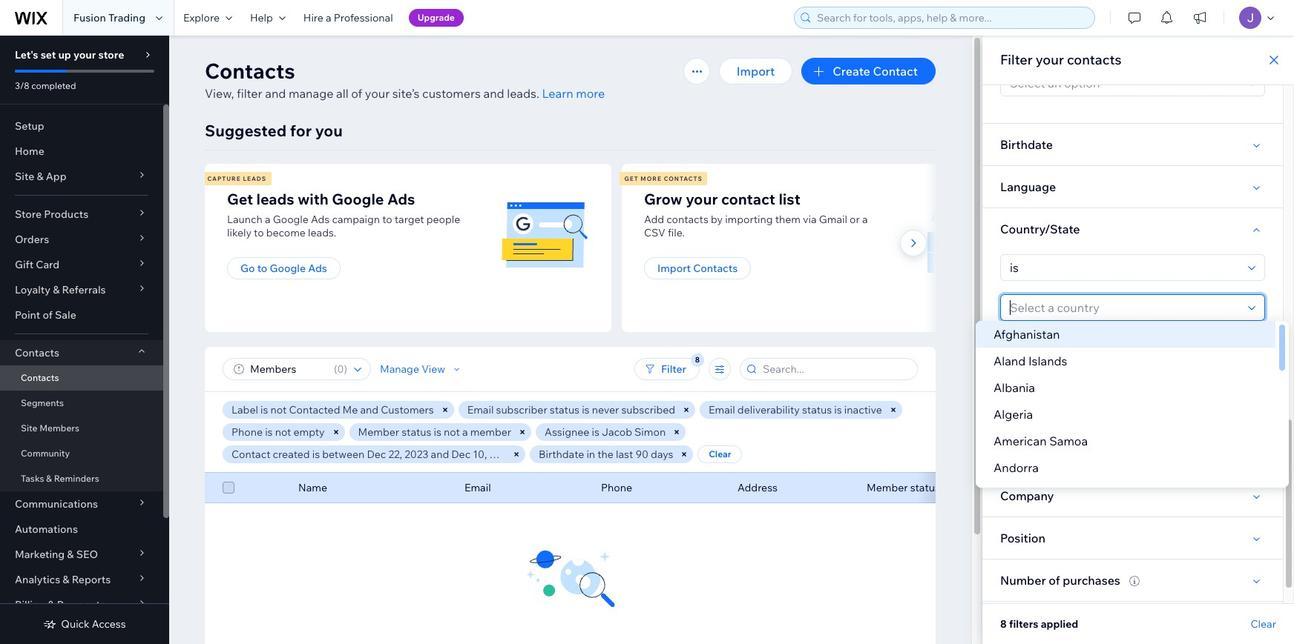 Task type: describe. For each thing, give the bounding box(es) containing it.
& for loyalty
[[53, 283, 60, 297]]

contacts
[[664, 175, 703, 183]]

(
[[334, 363, 337, 376]]

home link
[[0, 139, 163, 164]]

contact inside "button"
[[873, 64, 918, 79]]

2 dec from the left
[[451, 448, 471, 462]]

company
[[1000, 489, 1054, 504]]

capture leads
[[207, 175, 266, 183]]

leads. inside "contacts view, filter and manage all of your site's customers and leads. learn more"
[[507, 86, 539, 101]]

loyalty
[[15, 283, 50, 297]]

via
[[803, 213, 817, 226]]

a right hire
[[326, 11, 331, 24]]

segments
[[21, 398, 64, 409]]

the
[[598, 448, 614, 462]]

assignee is jacob simon
[[545, 426, 666, 439]]

set
[[41, 48, 56, 62]]

hire a professional
[[303, 11, 393, 24]]

upgrade button
[[409, 9, 464, 27]]

of inside "contacts view, filter and manage all of your site's customers and leads. learn more"
[[351, 86, 362, 101]]

& for site
[[37, 170, 43, 183]]

likely
[[227, 226, 252, 240]]

site members
[[21, 423, 79, 434]]

create contact button
[[802, 58, 936, 85]]

by
[[711, 213, 723, 226]]

go
[[240, 262, 255, 275]]

applied
[[1041, 618, 1078, 631]]

help
[[250, 11, 273, 24]]

select an option field for filter your contacts
[[1005, 70, 1244, 96]]

0 vertical spatial clear button
[[698, 446, 742, 464]]

email for email deliverability status is inactive
[[709, 404, 735, 417]]

is left inactive
[[834, 404, 842, 417]]

1 vertical spatial ads
[[311, 213, 330, 226]]

automations
[[15, 523, 78, 536]]

site & app
[[15, 170, 66, 183]]

0 vertical spatial clear
[[709, 449, 731, 460]]

angola
[[994, 488, 1033, 502]]

label is not contacted me and customers
[[232, 404, 434, 417]]

0 vertical spatial google
[[332, 190, 384, 209]]

is right the label
[[261, 404, 268, 417]]

& for billing
[[48, 599, 55, 612]]

position
[[1000, 531, 1046, 546]]

referrals
[[62, 283, 106, 297]]

not left member on the left bottom of the page
[[444, 426, 460, 439]]

a left member on the left bottom of the page
[[462, 426, 468, 439]]

contacts inside "link"
[[21, 373, 59, 384]]

afghanistan option
[[976, 321, 1275, 348]]

up
[[58, 48, 71, 62]]

fusion
[[73, 11, 106, 24]]

get
[[624, 175, 639, 183]]

view,
[[205, 86, 234, 101]]

hire a professional link
[[294, 0, 402, 36]]

phone is not empty
[[232, 426, 325, 439]]

communications button
[[0, 492, 163, 517]]

create contact
[[833, 64, 918, 79]]

email deliverability status is inactive
[[709, 404, 882, 417]]

csv
[[644, 226, 665, 240]]

member status
[[867, 482, 940, 495]]

22,
[[388, 448, 402, 462]]

90
[[635, 448, 649, 462]]

not for contacted
[[271, 404, 287, 417]]

islands
[[1028, 354, 1067, 369]]

algeria
[[994, 407, 1033, 422]]

target
[[395, 213, 424, 226]]

file.
[[668, 226, 685, 240]]

suggested for you
[[205, 121, 343, 140]]

suggested
[[205, 121, 287, 140]]

and right 'me'
[[360, 404, 379, 417]]

american samoa
[[994, 434, 1088, 449]]

let's set up your store
[[15, 48, 124, 62]]

contact
[[721, 190, 775, 209]]

analytics & reports button
[[0, 568, 163, 593]]

a inside get leads with google ads launch a google ads campaign to target people likely to become leads.
[[265, 213, 271, 226]]

tasks & reminders link
[[0, 467, 163, 492]]

to inside button
[[257, 262, 267, 275]]

gift
[[15, 258, 34, 272]]

and right filter
[[265, 86, 286, 101]]

site's
[[392, 86, 420, 101]]

1 vertical spatial google
[[273, 213, 309, 226]]

importing
[[725, 213, 773, 226]]

& for marketing
[[67, 548, 74, 562]]

10,
[[473, 448, 487, 462]]

name
[[298, 482, 327, 495]]

purchases
[[1063, 574, 1120, 588]]

loyalty & referrals button
[[0, 278, 163, 303]]

and right customers
[[483, 86, 504, 101]]

home
[[15, 145, 44, 158]]

gmail
[[819, 213, 847, 226]]

birthdate in the last 90 days
[[539, 448, 673, 462]]

your inside grow your contact list add contacts by importing them via gmail or a csv file.
[[686, 190, 718, 209]]

1 2023 from the left
[[405, 448, 428, 462]]

Unsaved view field
[[246, 359, 329, 380]]

your inside "contacts view, filter and manage all of your site's customers and leads. learn more"
[[365, 86, 390, 101]]

number of purchases
[[1000, 574, 1120, 588]]

linked
[[1000, 447, 1038, 462]]

marketing
[[15, 548, 65, 562]]

learn
[[542, 86, 573, 101]]

aland islands
[[994, 354, 1067, 369]]

customers
[[422, 86, 481, 101]]

samoa
[[1049, 434, 1088, 449]]

grow your contact list add contacts by importing them via gmail or a csv file.
[[644, 190, 868, 240]]

upgrade
[[417, 12, 455, 23]]

seo
[[76, 548, 98, 562]]

phone for phone
[[601, 482, 632, 495]]

your inside the sidebar element
[[73, 48, 96, 62]]

afghanistan
[[994, 327, 1060, 342]]

manage
[[289, 86, 334, 101]]

leads
[[243, 175, 266, 183]]

of for number of purchases
[[1049, 574, 1060, 588]]

or
[[850, 213, 860, 226]]

andorra
[[994, 461, 1039, 476]]

a inside grow your contact list add contacts by importing them via gmail or a csv file.
[[862, 213, 868, 226]]

get leads with google ads launch a google ads campaign to target people likely to become leads.
[[227, 190, 460, 240]]

sale
[[55, 309, 76, 322]]

1 horizontal spatial clear button
[[1251, 618, 1276, 631]]

street
[[1000, 404, 1035, 419]]

0 vertical spatial ads
[[387, 190, 415, 209]]

& for tasks
[[46, 473, 52, 485]]

label
[[232, 404, 258, 417]]

contacts inside button
[[693, 262, 738, 275]]

0 vertical spatial contacts
[[1067, 51, 1122, 68]]



Task type: locate. For each thing, give the bounding box(es) containing it.
1 horizontal spatial contact
[[873, 64, 918, 79]]

contacts button
[[0, 341, 163, 366]]

professional
[[334, 11, 393, 24]]

store
[[98, 48, 124, 62]]

email left deliverability
[[709, 404, 735, 417]]

billing & payments
[[15, 599, 105, 612]]

of for point of sale
[[43, 309, 53, 322]]

8 filters applied
[[1000, 618, 1078, 631]]

1 vertical spatial site
[[21, 423, 37, 434]]

)
[[344, 363, 347, 376]]

select an option field for country/state
[[1005, 255, 1244, 280]]

explore
[[183, 11, 220, 24]]

quick access
[[61, 618, 126, 631]]

reminders
[[54, 473, 99, 485]]

None checkbox
[[223, 479, 234, 497]]

ads inside button
[[308, 262, 327, 275]]

birthdate up language
[[1000, 137, 1053, 152]]

0 vertical spatial import
[[737, 64, 775, 79]]

member for member status
[[867, 482, 908, 495]]

simon
[[635, 426, 666, 439]]

0 horizontal spatial member
[[358, 426, 399, 439]]

ads down get leads with google ads launch a google ads campaign to target people likely to become leads. on the left top of page
[[308, 262, 327, 275]]

not for empty
[[275, 426, 291, 439]]

2 vertical spatial ads
[[308, 262, 327, 275]]

1 horizontal spatial member
[[867, 482, 908, 495]]

0 horizontal spatial import
[[657, 262, 691, 275]]

point
[[15, 309, 40, 322]]

1 dec from the left
[[367, 448, 386, 462]]

1 vertical spatial select an option field
[[1005, 255, 1244, 280]]

to left target
[[382, 213, 392, 226]]

american
[[994, 434, 1047, 449]]

contact down 'phone is not empty'
[[232, 448, 270, 462]]

become
[[266, 226, 306, 240]]

google down become on the left of page
[[270, 262, 306, 275]]

is down the empty
[[312, 448, 320, 462]]

of left sale
[[43, 309, 53, 322]]

created
[[273, 448, 310, 462]]

2 select an option field from the top
[[1005, 255, 1244, 280]]

Select an option field
[[1005, 70, 1244, 96], [1005, 255, 1244, 280]]

2023 right 10,
[[489, 448, 513, 462]]

list containing get leads with google ads
[[203, 164, 1034, 332]]

site for site members
[[21, 423, 37, 434]]

manage
[[380, 363, 419, 376]]

you
[[315, 121, 343, 140]]

0 vertical spatial filter
[[1000, 51, 1033, 68]]

leads. left learn
[[507, 86, 539, 101]]

site for site & app
[[15, 170, 34, 183]]

leads
[[256, 190, 294, 209]]

birthdate for birthdate
[[1000, 137, 1053, 152]]

& inside dropdown button
[[63, 574, 69, 587]]

reports
[[72, 574, 111, 587]]

gift card
[[15, 258, 60, 272]]

for
[[290, 121, 312, 140]]

contacts down "point of sale"
[[15, 347, 59, 360]]

1 select an option field from the top
[[1005, 70, 1244, 96]]

1 horizontal spatial filter
[[1000, 51, 1033, 68]]

google down "leads"
[[273, 213, 309, 226]]

1 vertical spatial contact
[[232, 448, 270, 462]]

subscriber
[[496, 404, 547, 417]]

0 vertical spatial birthdate
[[1000, 137, 1053, 152]]

phone down last
[[601, 482, 632, 495]]

launch
[[227, 213, 263, 226]]

of right "all"
[[351, 86, 362, 101]]

not
[[271, 404, 287, 417], [275, 426, 291, 439], [444, 426, 460, 439]]

me
[[343, 404, 358, 417]]

1 vertical spatial leads.
[[308, 226, 336, 240]]

let's
[[15, 48, 38, 62]]

1 horizontal spatial clear
[[1251, 618, 1276, 631]]

2 vertical spatial of
[[1049, 574, 1060, 588]]

google up campaign
[[332, 190, 384, 209]]

0 vertical spatial phone
[[232, 426, 263, 439]]

2 horizontal spatial of
[[1049, 574, 1060, 588]]

albania
[[994, 381, 1035, 396]]

member
[[358, 426, 399, 439], [867, 482, 908, 495]]

filter your contacts
[[1000, 51, 1122, 68]]

1 vertical spatial of
[[43, 309, 53, 322]]

0 horizontal spatial leads.
[[308, 226, 336, 240]]

2 vertical spatial google
[[270, 262, 306, 275]]

to right go on the left top of the page
[[257, 262, 267, 275]]

help button
[[241, 0, 294, 36]]

0 horizontal spatial clear button
[[698, 446, 742, 464]]

0 horizontal spatial contact
[[232, 448, 270, 462]]

more
[[641, 175, 662, 183]]

of inside the sidebar element
[[43, 309, 53, 322]]

& inside dropdown button
[[67, 548, 74, 562]]

marketing & seo
[[15, 548, 98, 562]]

import inside button
[[657, 262, 691, 275]]

Search for tools, apps, help & more... field
[[813, 7, 1090, 28]]

1 vertical spatial import
[[657, 262, 691, 275]]

1 vertical spatial clear
[[1251, 618, 1276, 631]]

create
[[833, 64, 870, 79]]

0 horizontal spatial phone
[[232, 426, 263, 439]]

import for import contacts
[[657, 262, 691, 275]]

status
[[550, 404, 580, 417], [802, 404, 832, 417], [402, 426, 431, 439], [910, 482, 940, 495]]

to
[[382, 213, 392, 226], [254, 226, 264, 240], [257, 262, 267, 275]]

is down customers
[[434, 426, 441, 439]]

sidebar element
[[0, 36, 169, 645]]

filter for filter
[[661, 363, 686, 376]]

not up created
[[275, 426, 291, 439]]

0 horizontal spatial clear
[[709, 449, 731, 460]]

ads up target
[[387, 190, 415, 209]]

contacts up filter
[[205, 58, 295, 84]]

site down segments
[[21, 423, 37, 434]]

1 horizontal spatial dec
[[451, 448, 471, 462]]

email up member on the left bottom of the page
[[467, 404, 494, 417]]

filter inside button
[[661, 363, 686, 376]]

1 horizontal spatial 2023
[[489, 448, 513, 462]]

phone
[[232, 426, 263, 439], [601, 482, 632, 495]]

member for member status is not a member
[[358, 426, 399, 439]]

2023 right the 22,
[[405, 448, 428, 462]]

orders
[[15, 233, 49, 246]]

contacts down by
[[693, 262, 738, 275]]

0 vertical spatial member
[[358, 426, 399, 439]]

analytics & reports
[[15, 574, 111, 587]]

filter for filter your contacts
[[1000, 51, 1033, 68]]

email for email subscriber status is never subscribed
[[467, 404, 494, 417]]

1 vertical spatial phone
[[601, 482, 632, 495]]

list box
[[976, 321, 1289, 508]]

0 horizontal spatial contacts
[[667, 213, 708, 226]]

contacts inside "contacts view, filter and manage all of your site's customers and leads. learn more"
[[205, 58, 295, 84]]

a right or on the top of page
[[862, 213, 868, 226]]

& left seo
[[67, 548, 74, 562]]

filters
[[1009, 618, 1038, 631]]

google inside button
[[270, 262, 306, 275]]

phone down the label
[[232, 426, 263, 439]]

number
[[1000, 574, 1046, 588]]

assignee
[[545, 426, 589, 439]]

days
[[651, 448, 673, 462]]

dec left the 22,
[[367, 448, 386, 462]]

1 horizontal spatial leads.
[[507, 86, 539, 101]]

1 vertical spatial birthdate
[[539, 448, 584, 462]]

& right loyalty
[[53, 283, 60, 297]]

leads. down with
[[308, 226, 336, 240]]

of
[[351, 86, 362, 101], [43, 309, 53, 322], [1049, 574, 1060, 588]]

0 horizontal spatial filter
[[661, 363, 686, 376]]

contact right create
[[873, 64, 918, 79]]

dec left 10,
[[451, 448, 471, 462]]

Select a country field
[[1005, 295, 1244, 321]]

8
[[1000, 618, 1007, 631]]

& right billing
[[48, 599, 55, 612]]

to right likely
[[254, 226, 264, 240]]

customers
[[381, 404, 434, 417]]

1 vertical spatial filter
[[661, 363, 686, 376]]

ads down with
[[311, 213, 330, 226]]

0 horizontal spatial dec
[[367, 448, 386, 462]]

a
[[326, 11, 331, 24], [265, 213, 271, 226], [862, 213, 868, 226], [462, 426, 468, 439]]

contact
[[873, 64, 918, 79], [232, 448, 270, 462]]

( 0 )
[[334, 363, 347, 376]]

email down 10,
[[465, 482, 491, 495]]

1 horizontal spatial birthdate
[[1000, 137, 1053, 152]]

2 2023 from the left
[[489, 448, 513, 462]]

0 vertical spatial contact
[[873, 64, 918, 79]]

0 horizontal spatial birthdate
[[539, 448, 584, 462]]

0 vertical spatial select an option field
[[1005, 70, 1244, 96]]

country/state
[[1000, 222, 1080, 237]]

list
[[203, 164, 1034, 332]]

filter button
[[634, 358, 700, 381]]

store products
[[15, 208, 88, 221]]

store
[[15, 208, 42, 221]]

add
[[644, 213, 664, 226]]

subscribed
[[621, 404, 675, 417]]

store products button
[[0, 202, 163, 227]]

contacts up segments
[[21, 373, 59, 384]]

contacts link
[[0, 366, 163, 391]]

in
[[586, 448, 595, 462]]

0 vertical spatial leads.
[[507, 86, 539, 101]]

products
[[44, 208, 88, 221]]

not up 'phone is not empty'
[[271, 404, 287, 417]]

site members link
[[0, 416, 163, 442]]

& right tasks
[[46, 473, 52, 485]]

import button
[[719, 58, 793, 85]]

& for analytics
[[63, 574, 69, 587]]

completed
[[31, 80, 76, 91]]

with
[[298, 190, 329, 209]]

1 vertical spatial member
[[867, 482, 908, 495]]

0 vertical spatial site
[[15, 170, 34, 183]]

1 horizontal spatial contacts
[[1067, 51, 1122, 68]]

is left never at left
[[582, 404, 590, 417]]

is left the empty
[[265, 426, 273, 439]]

list box containing afghanistan
[[976, 321, 1289, 508]]

1 vertical spatial contacts
[[667, 213, 708, 226]]

contact created is between dec 22, 2023 and dec 10, 2023
[[232, 448, 513, 462]]

is left jacob
[[592, 426, 599, 439]]

site & app button
[[0, 164, 163, 189]]

birthdate
[[1000, 137, 1053, 152], [539, 448, 584, 462]]

0 vertical spatial of
[[351, 86, 362, 101]]

& left "reports"
[[63, 574, 69, 587]]

import for import
[[737, 64, 775, 79]]

1 horizontal spatial phone
[[601, 482, 632, 495]]

site inside popup button
[[15, 170, 34, 183]]

phone for phone is not empty
[[232, 426, 263, 439]]

import inside button
[[737, 64, 775, 79]]

contacts inside grow your contact list add contacts by importing them via gmail or a csv file.
[[667, 213, 708, 226]]

of right number
[[1049, 574, 1060, 588]]

analytics
[[15, 574, 60, 587]]

billing
[[15, 599, 45, 612]]

a down "leads"
[[265, 213, 271, 226]]

select an option field down filter your contacts
[[1005, 70, 1244, 96]]

Search... field
[[758, 359, 913, 380]]

birthdate for birthdate in the last 90 days
[[539, 448, 584, 462]]

grow
[[644, 190, 682, 209]]

1 vertical spatial clear button
[[1251, 618, 1276, 631]]

1 horizontal spatial import
[[737, 64, 775, 79]]

contacts inside popup button
[[15, 347, 59, 360]]

0 horizontal spatial of
[[43, 309, 53, 322]]

1 horizontal spatial of
[[351, 86, 362, 101]]

deliverability
[[737, 404, 800, 417]]

0 horizontal spatial 2023
[[405, 448, 428, 462]]

campaign
[[332, 213, 380, 226]]

leads. inside get leads with google ads launch a google ads campaign to target people likely to become leads.
[[308, 226, 336, 240]]

site down home
[[15, 170, 34, 183]]

manage view button
[[380, 363, 463, 376]]

tasks & reminders
[[21, 473, 99, 485]]

manage view
[[380, 363, 445, 376]]

birthdate down assignee
[[539, 448, 584, 462]]

& left "app" at top
[[37, 170, 43, 183]]

and down member status is not a member
[[431, 448, 449, 462]]

loyalty & referrals
[[15, 283, 106, 297]]

select an option field up select a country 'field'
[[1005, 255, 1244, 280]]



Task type: vqa. For each thing, say whether or not it's contained in the screenshot.
Save on the left top of page
no



